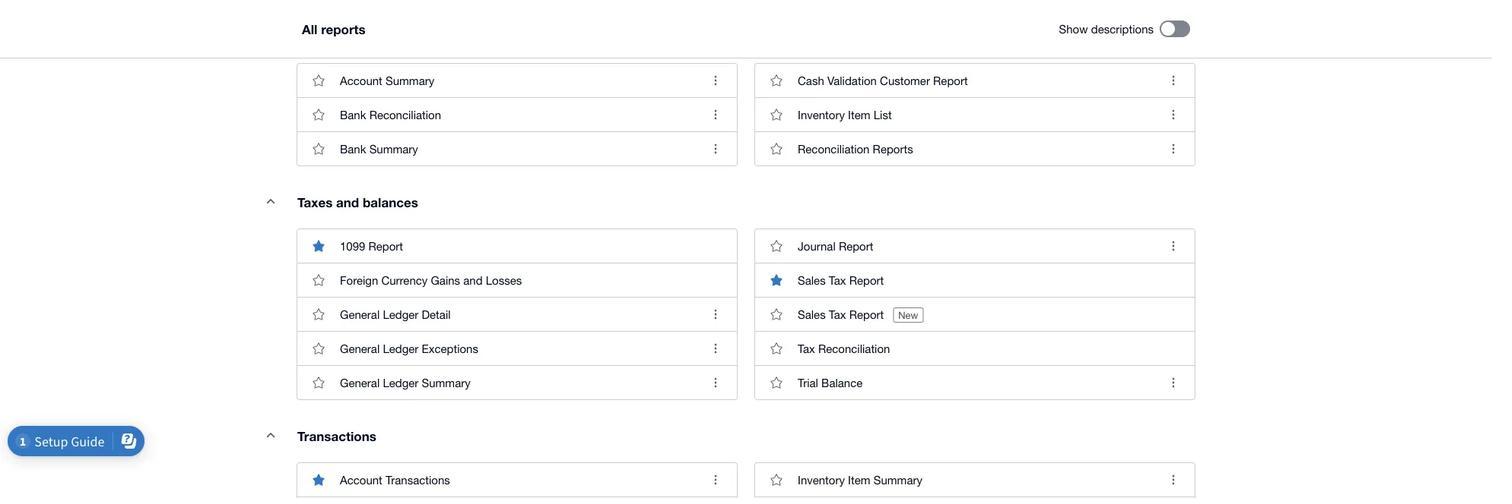 Task type: locate. For each thing, give the bounding box(es) containing it.
1 vertical spatial transactions
[[386, 474, 450, 487]]

sales tax report
[[798, 274, 884, 287], [798, 308, 884, 321]]

remove favorite image
[[761, 265, 792, 296], [303, 465, 334, 496]]

2 general from the top
[[340, 342, 380, 356]]

account summary link
[[297, 64, 737, 97]]

1 horizontal spatial transactions
[[386, 474, 450, 487]]

1 vertical spatial ledger
[[383, 342, 419, 356]]

favorite image inside "cash validation customer report" link
[[761, 65, 792, 96]]

1 horizontal spatial remove favorite image
[[761, 265, 792, 296]]

1 vertical spatial bank
[[340, 142, 366, 156]]

foreign currency gains and losses
[[340, 274, 522, 287]]

tax up the tax reconciliation
[[829, 308, 846, 321]]

general ledger exceptions
[[340, 342, 478, 356]]

favorite image inside general ledger exceptions link
[[303, 334, 334, 364]]

taxes
[[297, 195, 333, 210]]

sales up the tax reconciliation
[[798, 308, 826, 321]]

0 vertical spatial general
[[340, 308, 380, 321]]

3 ledger from the top
[[383, 376, 419, 390]]

1 sales tax report from the top
[[798, 274, 884, 287]]

all reports
[[302, 21, 366, 37]]

journal report link
[[755, 230, 1195, 263]]

more options image inside account transactions link
[[701, 465, 731, 496]]

more options image inside trial balance link
[[1158, 368, 1189, 399]]

account
[[340, 74, 382, 87], [340, 474, 382, 487]]

sales tax report up the tax reconciliation
[[798, 308, 884, 321]]

favorite image inside journal report link
[[761, 231, 792, 262]]

1 vertical spatial remove favorite image
[[303, 465, 334, 496]]

favorite image for tax reconciliation
[[761, 334, 792, 364]]

item
[[848, 108, 871, 121], [848, 474, 871, 487]]

2 bank from the top
[[340, 142, 366, 156]]

item inside inventory item list link
[[848, 108, 871, 121]]

inventory
[[798, 108, 845, 121], [798, 474, 845, 487]]

2 vertical spatial ledger
[[383, 376, 419, 390]]

favorite image for bank reconciliation
[[303, 100, 334, 130]]

0 vertical spatial and
[[336, 195, 359, 210]]

general down general ledger detail
[[340, 342, 380, 356]]

general for general ledger summary
[[340, 376, 380, 390]]

more options image for cash validation customer report
[[1158, 134, 1189, 164]]

more options image for account transactions
[[701, 465, 731, 496]]

ledger down currency on the left
[[383, 308, 419, 321]]

2 expand report group image from the top
[[256, 421, 286, 451]]

0 horizontal spatial transactions
[[297, 429, 376, 444]]

favorite image inside tax reconciliation link
[[761, 334, 792, 364]]

favorite image
[[761, 65, 792, 96], [303, 100, 334, 130], [761, 100, 792, 130], [303, 134, 334, 164], [761, 134, 792, 164], [303, 265, 334, 296], [761, 300, 792, 330], [303, 334, 334, 364], [761, 368, 792, 399], [761, 465, 792, 496]]

more options image for account summary
[[701, 65, 731, 96]]

1 horizontal spatial and
[[463, 274, 483, 287]]

list
[[874, 108, 892, 121]]

more options image
[[701, 134, 731, 164], [1158, 134, 1189, 164], [1158, 231, 1189, 262]]

report
[[933, 74, 968, 87], [369, 240, 403, 253], [839, 240, 874, 253], [849, 274, 884, 287], [849, 308, 884, 321]]

sales tax report down journal report
[[798, 274, 884, 287]]

favorite image
[[303, 65, 334, 96], [761, 231, 792, 262], [303, 300, 334, 330], [761, 334, 792, 364], [303, 368, 334, 399]]

more options image inside "cash validation customer report" link
[[1158, 65, 1189, 96]]

tax up trial
[[798, 342, 815, 356]]

favorite image inside inventory item list link
[[761, 100, 792, 130]]

summary
[[386, 74, 434, 87], [369, 142, 418, 156], [422, 376, 471, 390], [874, 474, 923, 487]]

account summary
[[340, 74, 434, 87]]

inventory for inventory item summary
[[798, 474, 845, 487]]

sales tax report link
[[755, 263, 1195, 297]]

more options image inside inventory item list link
[[1158, 100, 1189, 130]]

3 general from the top
[[340, 376, 380, 390]]

favorite image for account summary
[[303, 65, 334, 96]]

0 vertical spatial ledger
[[383, 308, 419, 321]]

bank reconciliation link
[[297, 97, 737, 132]]

expand report group image for taxes and balances
[[256, 186, 286, 217]]

2 account from the top
[[340, 474, 382, 487]]

favorite image inside bank reconciliation link
[[303, 100, 334, 130]]

general ledger detail
[[340, 308, 451, 321]]

favorite image inside trial balance link
[[761, 368, 792, 399]]

remove favorite image for sales tax report
[[761, 265, 792, 296]]

more options image inside general ledger detail link
[[701, 300, 731, 330]]

general for general ledger detail
[[340, 308, 380, 321]]

1 bank from the top
[[340, 108, 366, 121]]

ledger down general ledger exceptions
[[383, 376, 419, 390]]

more options image for general ledger detail
[[701, 300, 731, 330]]

bank
[[340, 108, 366, 121], [340, 142, 366, 156]]

balance
[[822, 376, 863, 390]]

more options image inside bank summary link
[[701, 134, 731, 164]]

bank summary link
[[297, 132, 737, 166]]

general ledger exceptions link
[[297, 332, 737, 366]]

sales
[[798, 274, 826, 287], [798, 308, 826, 321]]

more options image inside account summary link
[[701, 65, 731, 96]]

2 vertical spatial general
[[340, 376, 380, 390]]

account for account transactions
[[340, 474, 382, 487]]

transactions
[[297, 429, 376, 444], [386, 474, 450, 487]]

favorite image for journal report
[[761, 231, 792, 262]]

all
[[302, 21, 317, 37]]

item inside inventory item summary link
[[848, 474, 871, 487]]

expand report group image
[[256, 186, 286, 217], [256, 421, 286, 451]]

new
[[898, 310, 918, 321]]

0 vertical spatial sales
[[798, 274, 826, 287]]

0 horizontal spatial remove favorite image
[[303, 465, 334, 496]]

more options image inside general ledger exceptions link
[[701, 334, 731, 364]]

remove favorite image inside sales tax report link
[[761, 265, 792, 296]]

reconciliations
[[297, 29, 392, 44]]

2 vertical spatial reconciliation
[[818, 342, 890, 356]]

and inside foreign currency gains and losses link
[[463, 274, 483, 287]]

1 account from the top
[[340, 74, 382, 87]]

1 vertical spatial general
[[340, 342, 380, 356]]

and
[[336, 195, 359, 210], [463, 274, 483, 287]]

reconciliation down inventory item list
[[798, 142, 870, 156]]

journal report
[[798, 240, 874, 253]]

1099 report
[[340, 240, 403, 253]]

0 vertical spatial sales tax report
[[798, 274, 884, 287]]

favorite image for inventory item summary
[[761, 465, 792, 496]]

more options image inside reconciliation reports link
[[1158, 134, 1189, 164]]

1 vertical spatial expand report group image
[[256, 421, 286, 451]]

remove favorite image inside account transactions link
[[303, 465, 334, 496]]

foreign currency gains and losses link
[[297, 263, 737, 297]]

1 vertical spatial tax
[[829, 308, 846, 321]]

1 general from the top
[[340, 308, 380, 321]]

trial balance link
[[755, 366, 1195, 400]]

0 vertical spatial account
[[340, 74, 382, 87]]

0 vertical spatial bank
[[340, 108, 366, 121]]

0 vertical spatial inventory
[[798, 108, 845, 121]]

1 vertical spatial inventory
[[798, 474, 845, 487]]

and right "taxes"
[[336, 195, 359, 210]]

general down foreign
[[340, 308, 380, 321]]

2 inventory from the top
[[798, 474, 845, 487]]

0 vertical spatial expand report group image
[[256, 186, 286, 217]]

reconciliation up balance
[[818, 342, 890, 356]]

1 expand report group image from the top
[[256, 186, 286, 217]]

balances
[[363, 195, 418, 210]]

general ledger summary link
[[297, 366, 737, 400]]

favorite image inside inventory item summary link
[[761, 465, 792, 496]]

ledger inside general ledger detail link
[[383, 308, 419, 321]]

reconciliation down account summary
[[369, 108, 441, 121]]

0 vertical spatial reconciliation
[[369, 108, 441, 121]]

bank reconciliation
[[340, 108, 441, 121]]

ledger inside general ledger exceptions link
[[383, 342, 419, 356]]

more options image for general ledger exceptions
[[701, 334, 731, 364]]

more options image
[[701, 65, 731, 96], [1158, 65, 1189, 96], [701, 100, 731, 130], [1158, 100, 1189, 130], [701, 300, 731, 330], [701, 334, 731, 364], [701, 368, 731, 399], [1158, 368, 1189, 399], [701, 465, 731, 496], [1158, 465, 1189, 496]]

item for list
[[848, 108, 871, 121]]

ledger for summary
[[383, 376, 419, 390]]

1 sales from the top
[[798, 274, 826, 287]]

more options image inside the general ledger summary link
[[701, 368, 731, 399]]

1 ledger from the top
[[383, 308, 419, 321]]

reconciliation for bank
[[369, 108, 441, 121]]

ledger for detail
[[383, 308, 419, 321]]

1 item from the top
[[848, 108, 871, 121]]

sales down journal
[[798, 274, 826, 287]]

tax down journal report
[[829, 274, 846, 287]]

1 vertical spatial sales
[[798, 308, 826, 321]]

gains
[[431, 274, 460, 287]]

more options image for bank reconciliation
[[701, 100, 731, 130]]

tax
[[829, 274, 846, 287], [829, 308, 846, 321], [798, 342, 815, 356]]

foreign
[[340, 274, 378, 287]]

1 vertical spatial account
[[340, 474, 382, 487]]

and right gains
[[463, 274, 483, 287]]

1099 report link
[[297, 230, 737, 263]]

reconciliation
[[369, 108, 441, 121], [798, 142, 870, 156], [818, 342, 890, 356]]

0 vertical spatial remove favorite image
[[761, 265, 792, 296]]

1 vertical spatial and
[[463, 274, 483, 287]]

0 vertical spatial transactions
[[297, 429, 376, 444]]

remove favorite image for account transactions
[[303, 465, 334, 496]]

descriptions
[[1091, 22, 1154, 35]]

ledger inside the general ledger summary link
[[383, 376, 419, 390]]

bank up bank summary
[[340, 108, 366, 121]]

general
[[340, 308, 380, 321], [340, 342, 380, 356], [340, 376, 380, 390]]

2 sales from the top
[[798, 308, 826, 321]]

1 vertical spatial item
[[848, 474, 871, 487]]

1 inventory from the top
[[798, 108, 845, 121]]

report up inventory item list link
[[933, 74, 968, 87]]

more options image inside bank reconciliation link
[[701, 100, 731, 130]]

item for summary
[[848, 474, 871, 487]]

general down general ledger exceptions
[[340, 376, 380, 390]]

favorite image inside foreign currency gains and losses link
[[303, 265, 334, 296]]

bank down bank reconciliation
[[340, 142, 366, 156]]

bank summary
[[340, 142, 418, 156]]

ledger up general ledger summary
[[383, 342, 419, 356]]

more options image inside inventory item summary link
[[1158, 465, 1189, 496]]

ledger
[[383, 308, 419, 321], [383, 342, 419, 356], [383, 376, 419, 390]]

general for general ledger exceptions
[[340, 342, 380, 356]]

cash
[[798, 74, 824, 87]]

1 vertical spatial sales tax report
[[798, 308, 884, 321]]

journal
[[798, 240, 836, 253]]

show
[[1059, 22, 1088, 35]]

reconciliation reports
[[798, 142, 913, 156]]

trial
[[798, 376, 818, 390]]

0 vertical spatial item
[[848, 108, 871, 121]]

2 ledger from the top
[[383, 342, 419, 356]]

2 item from the top
[[848, 474, 871, 487]]



Task type: vqa. For each thing, say whether or not it's contained in the screenshot.
1st GENERAL from the bottom of the page
yes



Task type: describe. For each thing, give the bounding box(es) containing it.
inventory item summary
[[798, 474, 923, 487]]

inventory item summary link
[[755, 464, 1195, 497]]

general ledger summary
[[340, 376, 471, 390]]

account for account summary
[[340, 74, 382, 87]]

more options image for general ledger summary
[[701, 368, 731, 399]]

1099
[[340, 240, 365, 253]]

inventory for inventory item list
[[798, 108, 845, 121]]

general ledger detail link
[[297, 297, 737, 332]]

2 sales tax report from the top
[[798, 308, 884, 321]]

tax reconciliation link
[[755, 332, 1195, 366]]

favorite image for reconciliation reports
[[761, 134, 792, 164]]

report up the tax reconciliation
[[849, 308, 884, 321]]

more options image for cash validation customer report
[[1158, 65, 1189, 96]]

inventory item list
[[798, 108, 892, 121]]

reports
[[873, 142, 913, 156]]

favorite image for cash validation customer report
[[761, 65, 792, 96]]

favorite image for foreign currency gains and losses
[[303, 265, 334, 296]]

detail
[[422, 308, 451, 321]]

taxes and balances
[[297, 195, 418, 210]]

report down journal report
[[849, 274, 884, 287]]

show descriptions
[[1059, 22, 1154, 35]]

favorite image for general ledger summary
[[303, 368, 334, 399]]

remove favorite image
[[303, 231, 334, 262]]

more options image inside journal report link
[[1158, 231, 1189, 262]]

more options image for inventory item summary
[[1158, 465, 1189, 496]]

tax reconciliation
[[798, 342, 890, 356]]

more options image for account summary
[[701, 134, 731, 164]]

2 vertical spatial tax
[[798, 342, 815, 356]]

reconciliation reports link
[[755, 132, 1195, 166]]

favorite image for general ledger detail
[[303, 300, 334, 330]]

expand report group image for transactions
[[256, 421, 286, 451]]

account transactions link
[[297, 464, 737, 497]]

report right 1099
[[369, 240, 403, 253]]

1 vertical spatial reconciliation
[[798, 142, 870, 156]]

ledger for exceptions
[[383, 342, 419, 356]]

reports
[[321, 21, 366, 37]]

0 vertical spatial tax
[[829, 274, 846, 287]]

customer
[[880, 74, 930, 87]]

account transactions
[[340, 474, 450, 487]]

favorite image for general ledger exceptions
[[303, 334, 334, 364]]

currency
[[381, 274, 428, 287]]

losses
[[486, 274, 522, 287]]

cash validation customer report link
[[755, 64, 1195, 97]]

report right journal
[[839, 240, 874, 253]]

favorite image for inventory item list
[[761, 100, 792, 130]]

0 horizontal spatial and
[[336, 195, 359, 210]]

trial balance
[[798, 376, 863, 390]]

bank for bank summary
[[340, 142, 366, 156]]

exceptions
[[422, 342, 478, 356]]

validation
[[827, 74, 877, 87]]

favorite image for bank summary
[[303, 134, 334, 164]]

inventory item list link
[[755, 97, 1195, 132]]

cash validation customer report
[[798, 74, 968, 87]]

more options image for inventory item list
[[1158, 100, 1189, 130]]

more options image for trial balance
[[1158, 368, 1189, 399]]

favorite image for trial balance
[[761, 368, 792, 399]]

bank for bank reconciliation
[[340, 108, 366, 121]]

reconciliation for tax
[[818, 342, 890, 356]]



